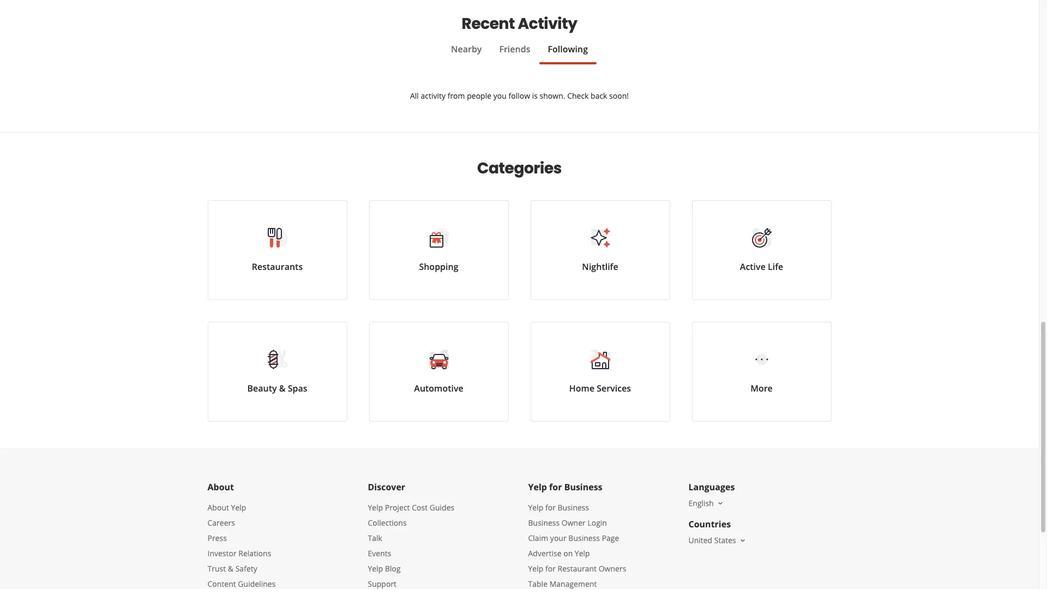 Task type: describe. For each thing, give the bounding box(es) containing it.
activity
[[518, 13, 578, 34]]

united states button
[[689, 535, 747, 546]]

yelp up yelp for business link
[[528, 481, 547, 493]]

united states
[[689, 535, 737, 546]]

investor
[[208, 548, 237, 559]]

events link
[[368, 548, 391, 559]]

press
[[208, 533, 227, 543]]

is
[[532, 91, 538, 101]]

united
[[689, 535, 713, 546]]

advertise on yelp link
[[528, 548, 590, 559]]

yelp right the on
[[575, 548, 590, 559]]

restaurant
[[558, 564, 597, 574]]

english
[[689, 498, 714, 509]]

advertise
[[528, 548, 562, 559]]

& inside about yelp careers press investor relations trust & safety
[[228, 564, 234, 574]]

all activity from people you follow is shown. check back soon!
[[410, 91, 629, 101]]

beauty & spas link
[[208, 322, 347, 422]]

soon!
[[610, 91, 629, 101]]

your
[[551, 533, 567, 543]]

home services link
[[531, 322, 670, 422]]

restaurants
[[252, 261, 303, 273]]

follow
[[509, 91, 530, 101]]

safety
[[236, 564, 257, 574]]

spas
[[288, 383, 308, 395]]

guides
[[430, 503, 455, 513]]

business up yelp for business link
[[565, 481, 603, 493]]

from
[[448, 91, 465, 101]]

friends
[[500, 43, 531, 55]]

login
[[588, 518, 607, 528]]

categories
[[477, 158, 562, 179]]

talk
[[368, 533, 382, 543]]

active
[[740, 261, 766, 273]]

2 vertical spatial for
[[546, 564, 556, 574]]

discover
[[368, 481, 406, 493]]

home services
[[570, 383, 631, 395]]

shopping
[[419, 261, 459, 273]]

16 chevron down v2 image for languages
[[716, 499, 725, 508]]

owner
[[562, 518, 586, 528]]

shown.
[[540, 91, 566, 101]]

category navigation section navigation
[[197, 133, 843, 448]]

beauty & spas
[[247, 383, 308, 395]]

collections
[[368, 518, 407, 528]]

automotive
[[414, 383, 464, 395]]

careers
[[208, 518, 235, 528]]

yelp project cost guides collections talk events yelp blog
[[368, 503, 455, 574]]

events
[[368, 548, 391, 559]]

back
[[591, 91, 608, 101]]

nightlife
[[582, 261, 619, 273]]

project
[[385, 503, 410, 513]]

about for about yelp careers press investor relations trust & safety
[[208, 503, 229, 513]]

tab list containing nearby
[[208, 43, 832, 64]]

restaurants link
[[208, 200, 347, 300]]

shopping link
[[369, 200, 509, 300]]

all
[[410, 91, 419, 101]]

recent
[[462, 13, 515, 34]]

claim
[[528, 533, 549, 543]]

explore recent activity section section
[[208, 0, 832, 132]]

active life link
[[692, 200, 832, 300]]

talk link
[[368, 533, 382, 543]]

yelp up collections link
[[368, 503, 383, 513]]

press link
[[208, 533, 227, 543]]



Task type: locate. For each thing, give the bounding box(es) containing it.
nightlife link
[[531, 200, 670, 300]]

& left spas
[[279, 383, 286, 395]]

on
[[564, 548, 573, 559]]

you
[[494, 91, 507, 101]]

1 vertical spatial &
[[228, 564, 234, 574]]

yelp for restaurant owners link
[[528, 564, 627, 574]]

16 chevron down v2 image down languages
[[716, 499, 725, 508]]

for up business owner login link
[[546, 503, 556, 513]]

claim your business page link
[[528, 533, 620, 543]]

trust
[[208, 564, 226, 574]]

0 horizontal spatial &
[[228, 564, 234, 574]]

careers link
[[208, 518, 235, 528]]

blog
[[385, 564, 401, 574]]

yelp for business link
[[528, 503, 589, 513]]

home
[[570, 383, 595, 395]]

1 vertical spatial about
[[208, 503, 229, 513]]

business down 'owner'
[[569, 533, 600, 543]]

16 chevron down v2 image inside english dropdown button
[[716, 499, 725, 508]]

relations
[[239, 548, 271, 559]]

page
[[602, 533, 620, 543]]

owners
[[599, 564, 627, 574]]

yelp up careers link
[[231, 503, 246, 513]]

about up about yelp link
[[208, 481, 234, 493]]

16 chevron down v2 image
[[716, 499, 725, 508], [739, 536, 747, 545]]

2 about from the top
[[208, 503, 229, 513]]

yelp up claim
[[528, 503, 544, 513]]

business owner login link
[[528, 518, 607, 528]]

business
[[565, 481, 603, 493], [558, 503, 589, 513], [528, 518, 560, 528], [569, 533, 600, 543]]

1 vertical spatial 16 chevron down v2 image
[[739, 536, 747, 545]]

countries
[[689, 518, 731, 530]]

about
[[208, 481, 234, 493], [208, 503, 229, 513]]

check
[[568, 91, 589, 101]]

nearby
[[451, 43, 482, 55]]

1 about from the top
[[208, 481, 234, 493]]

0 vertical spatial &
[[279, 383, 286, 395]]

yelp project cost guides link
[[368, 503, 455, 513]]

16 chevron down v2 image for countries
[[739, 536, 747, 545]]

languages
[[689, 481, 735, 493]]

cost
[[412, 503, 428, 513]]

16 chevron down v2 image right 'states'
[[739, 536, 747, 545]]

yelp blog link
[[368, 564, 401, 574]]

1 horizontal spatial &
[[279, 383, 286, 395]]

yelp down events
[[368, 564, 383, 574]]

about yelp link
[[208, 503, 246, 513]]

0 vertical spatial 16 chevron down v2 image
[[716, 499, 725, 508]]

activity
[[421, 91, 446, 101]]

&
[[279, 383, 286, 395], [228, 564, 234, 574]]

about up careers link
[[208, 503, 229, 513]]

active life
[[740, 261, 784, 273]]

1 vertical spatial for
[[546, 503, 556, 513]]

for
[[550, 481, 562, 493], [546, 503, 556, 513], [546, 564, 556, 574]]

yelp inside about yelp careers press investor relations trust & safety
[[231, 503, 246, 513]]

recent activity
[[462, 13, 578, 34]]

for for yelp for business
[[550, 481, 562, 493]]

services
[[597, 383, 631, 395]]

yelp
[[528, 481, 547, 493], [231, 503, 246, 513], [368, 503, 383, 513], [528, 503, 544, 513], [575, 548, 590, 559], [368, 564, 383, 574], [528, 564, 544, 574]]

business up 'owner'
[[558, 503, 589, 513]]

& inside category navigation section navigation
[[279, 383, 286, 395]]

life
[[768, 261, 784, 273]]

more
[[751, 383, 773, 395]]

& right trust
[[228, 564, 234, 574]]

yelp down the advertise on the right bottom of page
[[528, 564, 544, 574]]

for down the advertise on the right bottom of page
[[546, 564, 556, 574]]

more link
[[692, 322, 832, 422]]

investor relations link
[[208, 548, 271, 559]]

1 horizontal spatial 16 chevron down v2 image
[[739, 536, 747, 545]]

about yelp careers press investor relations trust & safety
[[208, 503, 271, 574]]

people
[[467, 91, 492, 101]]

about inside about yelp careers press investor relations trust & safety
[[208, 503, 229, 513]]

automotive link
[[369, 322, 509, 422]]

states
[[715, 535, 737, 546]]

yelp for business business owner login claim your business page advertise on yelp yelp for restaurant owners
[[528, 503, 627, 574]]

0 horizontal spatial 16 chevron down v2 image
[[716, 499, 725, 508]]

collections link
[[368, 518, 407, 528]]

about for about
[[208, 481, 234, 493]]

16 chevron down v2 image inside united states dropdown button
[[739, 536, 747, 545]]

business up claim
[[528, 518, 560, 528]]

beauty
[[247, 383, 277, 395]]

trust & safety link
[[208, 564, 257, 574]]

0 vertical spatial about
[[208, 481, 234, 493]]

english button
[[689, 498, 725, 509]]

for up yelp for business link
[[550, 481, 562, 493]]

0 vertical spatial for
[[550, 481, 562, 493]]

following
[[548, 43, 588, 55]]

yelp for business
[[528, 481, 603, 493]]

tab list
[[208, 43, 832, 64]]

for for yelp for business business owner login claim your business page advertise on yelp yelp for restaurant owners
[[546, 503, 556, 513]]



Task type: vqa. For each thing, say whether or not it's contained in the screenshot.
from
yes



